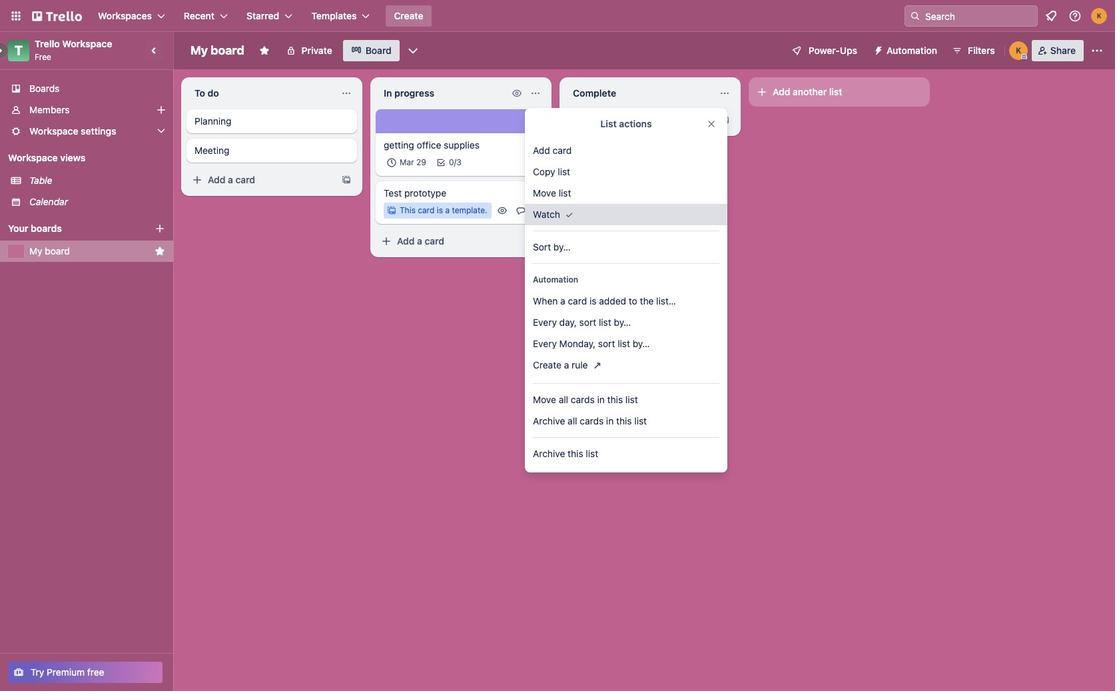 Task type: vqa. For each thing, say whether or not it's contained in the screenshot.
leftmost Create from template… image
yes



Task type: locate. For each thing, give the bounding box(es) containing it.
this up archive all cards in this list link
[[608, 394, 623, 405]]

add left another
[[773, 86, 791, 97]]

/
[[454, 157, 457, 167]]

2 vertical spatial add a card button
[[376, 231, 523, 252]]

Search field
[[921, 6, 1038, 26]]

complete
[[573, 87, 617, 99]]

a left rule
[[564, 359, 569, 371]]

my board
[[191, 43, 244, 57], [29, 245, 70, 257]]

every
[[533, 317, 557, 328], [533, 338, 557, 349]]

template.
[[452, 205, 488, 215]]

try premium free
[[31, 667, 104, 678]]

board
[[211, 43, 244, 57], [45, 245, 70, 257]]

1 horizontal spatial add a card
[[397, 235, 445, 247]]

a right "when"
[[561, 295, 566, 307]]

2 vertical spatial add a card
[[397, 235, 445, 247]]

try
[[31, 667, 44, 678]]

add a card button
[[565, 109, 712, 131], [187, 169, 333, 191], [376, 231, 523, 252]]

1 vertical spatial automation
[[533, 275, 579, 285]]

0 horizontal spatial sort
[[580, 317, 597, 328]]

0 horizontal spatial by…
[[554, 241, 571, 253]]

archive all cards in this list link
[[525, 411, 728, 432]]

1 horizontal spatial board
[[211, 43, 244, 57]]

my board down recent popup button
[[191, 43, 244, 57]]

1 horizontal spatial in
[[607, 415, 614, 427]]

card
[[614, 114, 634, 125], [553, 145, 572, 156], [236, 174, 255, 185], [418, 205, 435, 215], [425, 235, 445, 247], [568, 295, 587, 307]]

this for move all cards in this list
[[608, 394, 623, 405]]

0 vertical spatial automation
[[887, 45, 938, 56]]

board down boards
[[45, 245, 70, 257]]

2 every from the top
[[533, 338, 557, 349]]

cards down move all cards in this list
[[580, 415, 604, 427]]

templates button
[[303, 5, 378, 27]]

in up archive all cards in this list
[[598, 394, 605, 405]]

2 vertical spatial this
[[568, 448, 584, 459]]

every down "when"
[[533, 317, 557, 328]]

archive down archive all cards in this list
[[533, 448, 565, 459]]

add up copy
[[533, 145, 550, 156]]

my inside text box
[[191, 43, 208, 57]]

add down "complete"
[[587, 114, 604, 125]]

0 vertical spatial create from template… image
[[720, 115, 731, 125]]

members link
[[0, 99, 173, 121]]

workspaces
[[98, 10, 152, 21]]

1 vertical spatial sort
[[598, 338, 616, 349]]

1 horizontal spatial create
[[533, 359, 562, 371]]

day,
[[560, 317, 577, 328]]

1 horizontal spatial add a card button
[[376, 231, 523, 252]]

recent
[[184, 10, 215, 21]]

add a card for to do
[[208, 174, 255, 185]]

2 horizontal spatial add a card button
[[565, 109, 712, 131]]

all for move
[[559, 394, 569, 405]]

planning
[[195, 115, 232, 127]]

1 horizontal spatial automation
[[887, 45, 938, 56]]

workspace navigation collapse icon image
[[145, 41, 164, 60]]

0 notifications image
[[1044, 8, 1060, 24]]

workspace up table
[[8, 152, 58, 163]]

sort by…
[[533, 241, 571, 253]]

move for move list
[[533, 187, 557, 199]]

every day, sort list by…
[[533, 317, 631, 328]]

1 vertical spatial workspace
[[29, 125, 78, 137]]

add a card down 'meeting'
[[208, 174, 255, 185]]

in down move all cards in this list "link"
[[607, 415, 614, 427]]

filters button
[[949, 40, 1000, 61]]

board inside text box
[[211, 43, 244, 57]]

views
[[60, 152, 86, 163]]

archive inside archive all cards in this list link
[[533, 415, 565, 427]]

archive this list link
[[525, 443, 728, 465]]

0 horizontal spatial add a card button
[[187, 169, 333, 191]]

templates
[[311, 10, 357, 21]]

0 vertical spatial workspace
[[62, 38, 112, 49]]

create for create a rule
[[533, 359, 562, 371]]

1 vertical spatial cards
[[580, 415, 604, 427]]

move for move all cards in this list
[[533, 394, 557, 405]]

supplies
[[444, 139, 480, 151]]

kendallparks02 (kendallparks02) image
[[1092, 8, 1108, 24], [1010, 41, 1028, 60]]

0
[[449, 157, 454, 167]]

1 vertical spatial archive
[[533, 448, 565, 459]]

every monday, sort list by… link
[[525, 333, 728, 355]]

add
[[773, 86, 791, 97], [587, 114, 604, 125], [533, 145, 550, 156], [208, 174, 226, 185], [397, 235, 415, 247]]

card down the prototype on the left top of page
[[418, 205, 435, 215]]

power-ups button
[[782, 40, 866, 61]]

by… for monday,
[[633, 338, 650, 349]]

cards inside move all cards in this list "link"
[[571, 394, 595, 405]]

1 vertical spatial move
[[533, 394, 557, 405]]

3
[[457, 157, 462, 167]]

0 vertical spatial every
[[533, 317, 557, 328]]

every for every day, sort list by…
[[533, 317, 557, 328]]

0 vertical spatial by…
[[554, 241, 571, 253]]

card down meeting link
[[236, 174, 255, 185]]

1 horizontal spatial my board
[[191, 43, 244, 57]]

29
[[417, 157, 427, 167]]

my
[[191, 43, 208, 57], [29, 245, 42, 257]]

1
[[529, 205, 533, 215]]

by… right sort
[[554, 241, 571, 253]]

create from template… image
[[531, 236, 541, 247]]

workspaces button
[[90, 5, 173, 27]]

board left star or unstar board 'icon'
[[211, 43, 244, 57]]

1 vertical spatial this
[[617, 415, 632, 427]]

add a card down "complete"
[[587, 114, 634, 125]]

cards for move
[[571, 394, 595, 405]]

0 horizontal spatial add a card
[[208, 174, 255, 185]]

2 archive from the top
[[533, 448, 565, 459]]

all inside "link"
[[559, 394, 569, 405]]

workspace for settings
[[29, 125, 78, 137]]

0 horizontal spatial in
[[598, 394, 605, 405]]

add for add a card button associated with to do
[[208, 174, 226, 185]]

cards up archive all cards in this list
[[571, 394, 595, 405]]

a down this card is a template.
[[417, 235, 422, 247]]

move down create a rule
[[533, 394, 557, 405]]

my down recent
[[191, 43, 208, 57]]

1 vertical spatial every
[[533, 338, 557, 349]]

cards
[[571, 394, 595, 405], [580, 415, 604, 427]]

0 vertical spatial add a card button
[[565, 109, 712, 131]]

filters
[[969, 45, 996, 56]]

board
[[366, 45, 392, 56]]

sm image
[[563, 208, 576, 221]]

add a card button down meeting link
[[187, 169, 333, 191]]

add down 'meeting'
[[208, 174, 226, 185]]

primary element
[[0, 0, 1116, 32]]

a
[[607, 114, 612, 125], [228, 174, 233, 185], [446, 205, 450, 215], [417, 235, 422, 247], [561, 295, 566, 307], [564, 359, 569, 371]]

archive inside the archive this list link
[[533, 448, 565, 459]]

list…
[[657, 295, 677, 307]]

create
[[394, 10, 424, 21], [533, 359, 562, 371]]

all
[[559, 394, 569, 405], [568, 415, 578, 427]]

test prototype link
[[384, 187, 539, 200]]

is down the prototype on the left top of page
[[437, 205, 443, 215]]

0 vertical spatial create
[[394, 10, 424, 21]]

0 horizontal spatial my board
[[29, 245, 70, 257]]

1 horizontal spatial my
[[191, 43, 208, 57]]

add a card button down this card is a template.
[[376, 231, 523, 252]]

sort right day,
[[580, 317, 597, 328]]

to do
[[195, 87, 219, 99]]

getting office supplies link
[[384, 139, 539, 152]]

when a card is added to the list… link
[[525, 291, 728, 312]]

move all cards in this list
[[533, 394, 638, 405]]

1 vertical spatial create from template… image
[[341, 175, 352, 185]]

when a card is added to the list…
[[533, 295, 677, 307]]

by…
[[554, 241, 571, 253], [614, 317, 631, 328], [633, 338, 650, 349]]

2 move from the top
[[533, 394, 557, 405]]

automation up "when"
[[533, 275, 579, 285]]

this down archive all cards in this list
[[568, 448, 584, 459]]

prototype
[[405, 187, 447, 199]]

0 vertical spatial cards
[[571, 394, 595, 405]]

0 vertical spatial my board
[[191, 43, 244, 57]]

free
[[35, 52, 51, 62]]

sort for day,
[[580, 317, 597, 328]]

kendallparks02 (kendallparks02) image right filters
[[1010, 41, 1028, 60]]

list up sm image
[[559, 187, 572, 199]]

list up archive all cards in this list link
[[626, 394, 638, 405]]

list
[[601, 118, 617, 129]]

list down archive all cards in this list
[[586, 448, 599, 459]]

kendallparks02 (kendallparks02) image inside primary 'element'
[[1092, 8, 1108, 24]]

cards inside archive all cards in this list link
[[580, 415, 604, 427]]

create inside button
[[394, 10, 424, 21]]

members
[[29, 104, 70, 115]]

1 horizontal spatial by…
[[614, 317, 631, 328]]

boards link
[[0, 78, 173, 99]]

this down move all cards in this list "link"
[[617, 415, 632, 427]]

move all cards in this list link
[[525, 389, 728, 411]]

is left added
[[590, 295, 597, 307]]

automation down search image at the right top of the page
[[887, 45, 938, 56]]

another
[[793, 86, 827, 97]]

1 horizontal spatial sort
[[598, 338, 616, 349]]

add down this
[[397, 235, 415, 247]]

0 vertical spatial archive
[[533, 415, 565, 427]]

1 move from the top
[[533, 187, 557, 199]]

0 horizontal spatial board
[[45, 245, 70, 257]]

0 horizontal spatial create
[[394, 10, 424, 21]]

ups
[[840, 45, 858, 56]]

1 vertical spatial all
[[568, 415, 578, 427]]

0 vertical spatial this
[[608, 394, 623, 405]]

create button
[[386, 5, 432, 27]]

all up archive all cards in this list
[[559, 394, 569, 405]]

getting
[[384, 139, 414, 151]]

list inside button
[[830, 86, 843, 97]]

move inside "link"
[[533, 394, 557, 405]]

2 horizontal spatial by…
[[633, 338, 650, 349]]

in inside "link"
[[598, 394, 605, 405]]

1 every from the top
[[533, 317, 557, 328]]

copy
[[533, 166, 556, 177]]

0 vertical spatial is
[[437, 205, 443, 215]]

archive up archive this list
[[533, 415, 565, 427]]

list right another
[[830, 86, 843, 97]]

0 horizontal spatial create from template… image
[[341, 175, 352, 185]]

your boards with 1 items element
[[8, 221, 135, 237]]

0 vertical spatial kendallparks02 (kendallparks02) image
[[1092, 8, 1108, 24]]

0 vertical spatial all
[[559, 394, 569, 405]]

kendallparks02 (kendallparks02) image right open information menu image
[[1092, 8, 1108, 24]]

workspace for views
[[8, 152, 58, 163]]

1 horizontal spatial create from template… image
[[720, 115, 731, 125]]

settings
[[81, 125, 116, 137]]

automation
[[887, 45, 938, 56], [533, 275, 579, 285]]

to
[[195, 87, 205, 99]]

1 archive from the top
[[533, 415, 565, 427]]

create up customize views image
[[394, 10, 424, 21]]

0 vertical spatial my
[[191, 43, 208, 57]]

this member is an admin of this board. image
[[1022, 54, 1028, 60]]

in
[[384, 87, 392, 99]]

card up every day, sort list by…
[[568, 295, 587, 307]]

0 vertical spatial sort
[[580, 317, 597, 328]]

create from template… image
[[720, 115, 731, 125], [341, 175, 352, 185]]

1 vertical spatial by…
[[614, 317, 631, 328]]

all down move all cards in this list
[[568, 415, 578, 427]]

my down your boards
[[29, 245, 42, 257]]

sort
[[580, 317, 597, 328], [598, 338, 616, 349]]

test
[[384, 187, 402, 199]]

1 horizontal spatial kendallparks02 (kendallparks02) image
[[1092, 8, 1108, 24]]

1 vertical spatial add a card
[[208, 174, 255, 185]]

create left rule
[[533, 359, 562, 371]]

archive
[[533, 415, 565, 427], [533, 448, 565, 459]]

add card link
[[525, 140, 728, 161]]

private button
[[278, 40, 340, 61]]

1 vertical spatial create
[[533, 359, 562, 371]]

meeting link
[[195, 144, 349, 157]]

1 horizontal spatial is
[[590, 295, 597, 307]]

list down move all cards in this list "link"
[[635, 415, 647, 427]]

my board down boards
[[29, 245, 70, 257]]

workspace down members
[[29, 125, 78, 137]]

0 horizontal spatial my
[[29, 245, 42, 257]]

in for move all cards in this list
[[598, 394, 605, 405]]

0 vertical spatial in
[[598, 394, 605, 405]]

1 vertical spatial add a card button
[[187, 169, 333, 191]]

this inside "link"
[[608, 394, 623, 405]]

2 vertical spatial workspace
[[8, 152, 58, 163]]

0 vertical spatial board
[[211, 43, 244, 57]]

switch to… image
[[9, 9, 23, 23]]

2 vertical spatial by…
[[633, 338, 650, 349]]

list actions
[[601, 118, 652, 129]]

0 vertical spatial move
[[533, 187, 557, 199]]

by… down every day, sort list by… link
[[633, 338, 650, 349]]

Board name text field
[[184, 40, 251, 61]]

calendar link
[[29, 195, 165, 209]]

add a card down this
[[397, 235, 445, 247]]

0 horizontal spatial is
[[437, 205, 443, 215]]

1 vertical spatial kendallparks02 (kendallparks02) image
[[1010, 41, 1028, 60]]

move down copy
[[533, 187, 557, 199]]

every up create a rule
[[533, 338, 557, 349]]

by… down when a card is added to the list… link
[[614, 317, 631, 328]]

0 vertical spatial add a card
[[587, 114, 634, 125]]

sort down every day, sort list by… link
[[598, 338, 616, 349]]

list right copy
[[558, 166, 571, 177]]

this
[[608, 394, 623, 405], [617, 415, 632, 427], [568, 448, 584, 459]]

rule
[[572, 359, 588, 371]]

add a card button down complete text field
[[565, 109, 712, 131]]

sort for monday,
[[598, 338, 616, 349]]

0 horizontal spatial automation
[[533, 275, 579, 285]]

workspace right trello
[[62, 38, 112, 49]]

open information menu image
[[1069, 9, 1083, 23]]

boards
[[31, 223, 62, 234]]

workspace inside dropdown button
[[29, 125, 78, 137]]

workspace
[[62, 38, 112, 49], [29, 125, 78, 137], [8, 152, 58, 163]]

your
[[8, 223, 28, 234]]

1 vertical spatial in
[[607, 415, 614, 427]]

a down 'meeting'
[[228, 174, 233, 185]]

power-
[[809, 45, 840, 56]]



Task type: describe. For each thing, give the bounding box(es) containing it.
mar 29
[[400, 157, 427, 167]]

actions
[[620, 118, 652, 129]]

add a card button for in progress
[[376, 231, 523, 252]]

create from template… image for top add a card button
[[720, 115, 731, 125]]

add a card for in progress
[[397, 235, 445, 247]]

to
[[629, 295, 638, 307]]

do
[[208, 87, 219, 99]]

To do text field
[[187, 83, 336, 104]]

calendar
[[29, 196, 68, 207]]

sort by… link
[[525, 237, 728, 258]]

workspace inside trello workspace free
[[62, 38, 112, 49]]

archive for archive this list
[[533, 448, 565, 459]]

2 horizontal spatial add a card
[[587, 114, 634, 125]]

copy list
[[533, 166, 571, 177]]

progress
[[395, 87, 435, 99]]

trello
[[35, 38, 60, 49]]

premium
[[47, 667, 85, 678]]

workspace views
[[8, 152, 86, 163]]

all for archive
[[568, 415, 578, 427]]

create from template… image for add a card button associated with to do
[[341, 175, 352, 185]]

starred icon image
[[155, 246, 165, 257]]

workspace settings
[[29, 125, 116, 137]]

cards for archive
[[580, 415, 604, 427]]

back to home image
[[32, 5, 82, 27]]

watch link
[[525, 204, 728, 225]]

try premium free button
[[8, 662, 163, 683]]

boards
[[29, 83, 60, 94]]

move list link
[[525, 183, 728, 204]]

meeting
[[195, 145, 230, 156]]

starred
[[247, 10, 279, 21]]

add board image
[[155, 223, 165, 234]]

a down test prototype 'link'
[[446, 205, 450, 215]]

copy list link
[[525, 161, 728, 183]]

list down every day, sort list by… link
[[618, 338, 631, 349]]

create for create
[[394, 10, 424, 21]]

trello workspace free
[[35, 38, 112, 62]]

search image
[[911, 11, 921, 21]]

card down complete text field
[[614, 114, 634, 125]]

list inside "link"
[[626, 394, 638, 405]]

recent button
[[176, 5, 236, 27]]

add another list
[[773, 86, 843, 97]]

this card is a template.
[[400, 205, 488, 215]]

share
[[1051, 45, 1077, 56]]

t link
[[8, 40, 29, 61]]

1 vertical spatial my
[[29, 245, 42, 257]]

1 vertical spatial is
[[590, 295, 597, 307]]

my board inside text box
[[191, 43, 244, 57]]

getting office supplies
[[384, 139, 480, 151]]

in for archive all cards in this list
[[607, 415, 614, 427]]

a left actions at top
[[607, 114, 612, 125]]

sm image
[[869, 40, 887, 59]]

list down when a card is added to the list…
[[599, 317, 612, 328]]

add for add another list button
[[773, 86, 791, 97]]

this
[[400, 205, 416, 215]]

free
[[87, 667, 104, 678]]

card down this card is a template.
[[425, 235, 445, 247]]

share button
[[1032, 40, 1085, 61]]

Complete text field
[[565, 83, 715, 104]]

show menu image
[[1091, 44, 1104, 57]]

add for add a card button corresponding to in progress
[[397, 235, 415, 247]]

t
[[14, 43, 23, 58]]

the
[[640, 295, 654, 307]]

customize views image
[[406, 44, 420, 57]]

0 / 3
[[449, 157, 462, 167]]

workspace settings button
[[0, 121, 173, 142]]

create a rule
[[533, 359, 588, 371]]

add card
[[533, 145, 572, 156]]

test prototype
[[384, 187, 447, 199]]

your boards
[[8, 223, 62, 234]]

trello workspace link
[[35, 38, 112, 49]]

power-ups
[[809, 45, 858, 56]]

by… for day,
[[614, 317, 631, 328]]

In progress text field
[[376, 83, 509, 104]]

archive this list
[[533, 448, 599, 459]]

private
[[302, 45, 332, 56]]

sort
[[533, 241, 551, 253]]

monday,
[[560, 338, 596, 349]]

every monday, sort list by…
[[533, 338, 650, 349]]

added
[[599, 295, 627, 307]]

Mar 29 checkbox
[[384, 155, 431, 171]]

1 vertical spatial my board
[[29, 245, 70, 257]]

archive for archive all cards in this list
[[533, 415, 565, 427]]

0 horizontal spatial kendallparks02 (kendallparks02) image
[[1010, 41, 1028, 60]]

mar
[[400, 157, 414, 167]]

my board link
[[29, 245, 149, 258]]

this for archive all cards in this list
[[617, 415, 632, 427]]

star or unstar board image
[[259, 45, 270, 56]]

add a card button for to do
[[187, 169, 333, 191]]

office
[[417, 139, 442, 151]]

move list
[[533, 187, 572, 199]]

starred button
[[239, 5, 301, 27]]

automation inside automation button
[[887, 45, 938, 56]]

1 vertical spatial board
[[45, 245, 70, 257]]

table
[[29, 175, 52, 186]]

planning link
[[195, 115, 349, 128]]

every for every monday, sort list by…
[[533, 338, 557, 349]]

automation button
[[869, 40, 946, 61]]

board link
[[343, 40, 400, 61]]

every day, sort list by… link
[[525, 312, 728, 333]]

table link
[[29, 174, 165, 187]]

card up copy list
[[553, 145, 572, 156]]

archive all cards in this list
[[533, 415, 647, 427]]



